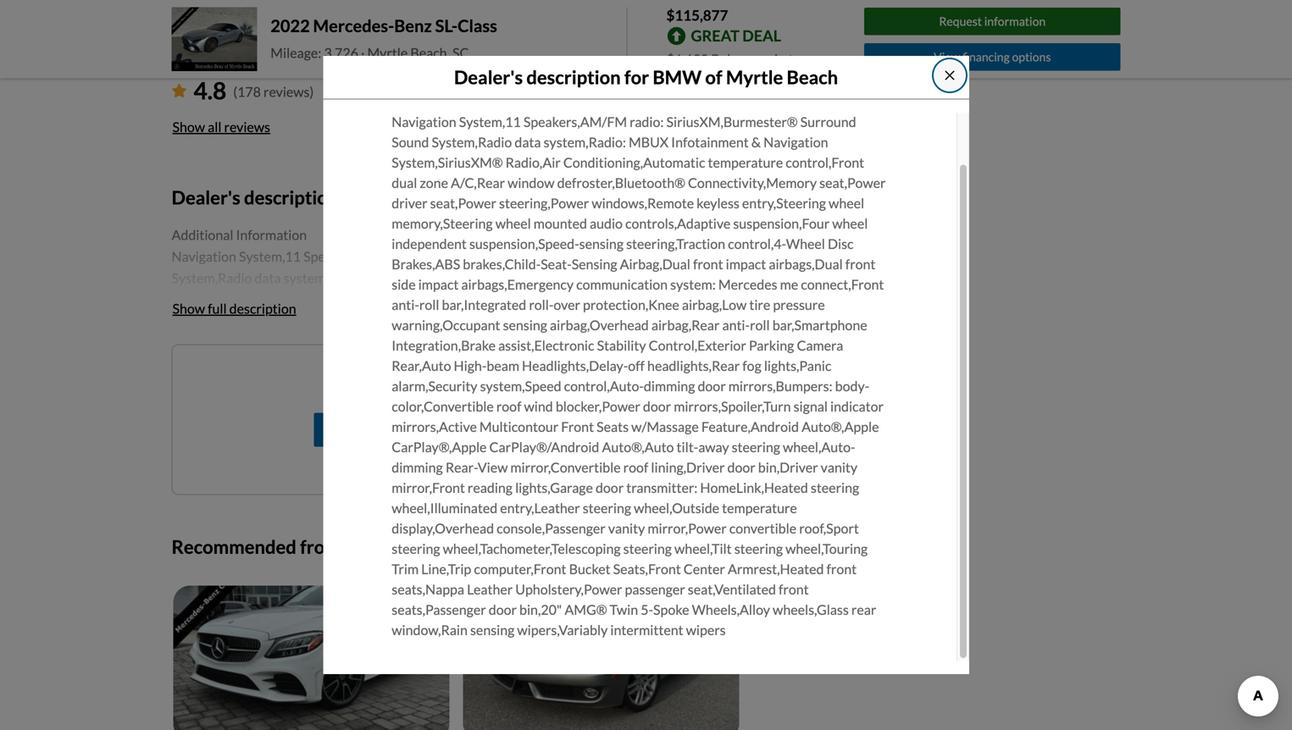 Task type: describe. For each thing, give the bounding box(es) containing it.
0 vertical spatial this
[[520, 374, 543, 391]]

0 horizontal spatial seat,power
[[430, 195, 497, 211]]

view inside view financing options button
[[934, 50, 961, 64]]

reviews inside button
[[224, 119, 270, 135]]

beam
[[487, 358, 520, 374]]

dealer
[[379, 536, 432, 558]]

steering up roof,sport
[[811, 480, 860, 496]]

a/c,rear
[[451, 175, 505, 191]]

mirror,front
[[392, 480, 465, 496]]

connectivity,memory
[[688, 175, 817, 191]]

bar,smartphone
[[773, 317, 868, 333]]

0 vertical spatial roof
[[497, 398, 522, 415]]

steering down lights,garage
[[583, 500, 631, 517]]

of inside dialog
[[706, 66, 723, 88]]

1 horizontal spatial dimming
[[644, 378, 695, 395]]

market
[[751, 51, 794, 67]]

radio,air
[[506, 154, 561, 171]]

warning,occupant
[[392, 317, 501, 333]]

airbag,rear
[[652, 317, 720, 333]]

show full description
[[172, 300, 296, 317]]

roof,sport
[[799, 520, 859, 537]]

display,overhead
[[392, 520, 494, 537]]

2 vertical spatial sensing
[[470, 622, 515, 639]]

alarm,security
[[392, 378, 478, 395]]

navigation system,11 speakers,am/fm radio: siriusxm,burmester®  surround sound system,radio data system,radio: mbux infotainment & navigation system,siriusxm® radio,air conditioning,automatic temperature control,front dual zone a/c,rear window defroster,bluetooth® connectivity,memory seat,power driver seat,power steering,power windows,remote keyless entry,steering wheel memory,steering wheel mounted audio controls,adaptive suspension,four wheel independent suspension,speed-sensing steering,traction control,4-wheel disc brakes,abs brakes,child-seat-sensing airbag,dual front impact airbags,dual front side impact airbags,emergency communication system: mercedes me connect,front anti-roll bar,integrated roll-over protection,knee airbag,low tire pressure warning,occupant sensing airbag,overhead airbag,rear anti-roll bar,smartphone integration,brake assist,electronic stability control,exterior parking camera rear,auto high-beam headlights,delay-off headlights,rear fog lights,panic alarm,security system,speed control,auto-dimming door mirrors,bumpers: body- color,convertible roof wind blocker,power door mirrors,spoiler,turn signal indicator mirrors,active multicontour front seats w/massage feature,android auto®,apple carplay®,apple carplay®/android auto®,auto tilt-away steering wheel,auto- dimming rear-view mirror,convertible roof lining,driver door bin,driver vanity mirror,front reading lights,garage door transmitter: homelink,heated steering wheel,illuminated entry,leather steering wheel,outside temperature display,overhead console,passenger vanity mirror,power convertible roof,sport steering wheel,tachometer,telescoping steering wheel,tilt steering wheel,touring trim line,trip computer,front bucket seats,front center armrest,heated front seats,nappa leather upholstery,power passenger seat,ventilated front seats,passenger door bin,20" amg® twin 5-spoke wheels,alloy wheels,glass rear window,rain sensing wipers,variably intermittent wipers
[[392, 114, 886, 639]]

airbags,emergency
[[461, 276, 574, 293]]

description inside show full description button
[[229, 300, 296, 317]]

bucket
[[569, 561, 611, 578]]

recommended
[[172, 536, 297, 558]]

steering,power
[[499, 195, 589, 211]]

computer,front
[[474, 561, 567, 578]]

zone
[[420, 175, 448, 191]]

upholstery,power
[[516, 581, 623, 598]]

airbags,dual
[[769, 256, 843, 272]]

rear,auto
[[392, 358, 451, 374]]

myrtle inside dialog
[[726, 66, 783, 88]]

show for dealer
[[172, 119, 205, 135]]

lining,driver
[[651, 459, 725, 476]]

steering down convertible
[[735, 541, 783, 557]]

mirror,convertible
[[511, 459, 621, 476]]

armrest,heated
[[728, 561, 824, 578]]

$6,690
[[667, 51, 709, 67]]

deal
[[743, 26, 782, 45]]

dual
[[392, 175, 417, 191]]

airbag,low
[[682, 297, 747, 313]]

door down leather
[[489, 602, 517, 618]]

1 horizontal spatial roof
[[624, 459, 649, 476]]

steering up 'trim'
[[392, 541, 440, 557]]

dealer's for dealer's description for bmw of myrtle beach
[[454, 66, 523, 88]]

email me button
[[314, 413, 599, 447]]

additional information
[[172, 227, 307, 243]]

camera
[[797, 337, 844, 354]]

me inside navigation system,11 speakers,am/fm radio: siriusxm,burmester®  surround sound system,radio data system,radio: mbux infotainment & navigation system,siriusxm® radio,air conditioning,automatic temperature control,front dual zone a/c,rear window defroster,bluetooth® connectivity,memory seat,power driver seat,power steering,power windows,remote keyless entry,steering wheel memory,steering wheel mounted audio controls,adaptive suspension,four wheel independent suspension,speed-sensing steering,traction control,4-wheel disc brakes,abs brakes,child-seat-sensing airbag,dual front impact airbags,dual front side impact airbags,emergency communication system: mercedes me connect,front anti-roll bar,integrated roll-over protection,knee airbag,low tire pressure warning,occupant sensing airbag,overhead airbag,rear anti-roll bar,smartphone integration,brake assist,electronic stability control,exterior parking camera rear,auto high-beam headlights,delay-off headlights,rear fog lights,panic alarm,security system,speed control,auto-dimming door mirrors,bumpers: body- color,convertible roof wind blocker,power door mirrors,spoiler,turn signal indicator mirrors,active multicontour front seats w/massage feature,android auto®,apple carplay®,apple carplay®/android auto®,auto tilt-away steering wheel,auto- dimming rear-view mirror,convertible roof lining,driver door bin,driver vanity mirror,front reading lights,garage door transmitter: homelink,heated steering wheel,illuminated entry,leather steering wheel,outside temperature display,overhead console,passenger vanity mirror,power convertible roof,sport steering wheel,tachometer,telescoping steering wheel,tilt steering wheel,touring trim line,trip computer,front bucket seats,front center armrest,heated front seats,nappa leather upholstery,power passenger seat,ventilated front seats,passenger door bin,20" amg® twin 5-spoke wheels,alloy wheels,glass rear window,rain sensing wipers,variably intermittent wipers
[[780, 276, 799, 293]]

notify me of new listings like this one
[[345, 374, 568, 391]]

amg®
[[565, 602, 607, 618]]

assist,electronic
[[498, 337, 595, 354]]

additional
[[172, 227, 233, 243]]

0 vertical spatial sensing
[[579, 236, 624, 252]]

steering,traction
[[626, 236, 726, 252]]

from
[[300, 536, 341, 558]]

view financing options button
[[865, 43, 1121, 71]]

myrtle inside 2022 mercedes-benz sl-class mileage: 3,726 · myrtle beach, sc
[[367, 44, 408, 61]]

airbag,dual
[[620, 256, 691, 272]]

$115,877
[[667, 6, 728, 24]]

2022
[[271, 16, 310, 36]]

mercedes
[[719, 276, 778, 293]]

all
[[208, 119, 222, 135]]

parking
[[749, 337, 795, 354]]

sc
[[453, 44, 469, 61]]

show for dealer's
[[172, 300, 205, 317]]

intermittent
[[611, 622, 684, 639]]

financing
[[963, 50, 1010, 64]]

1 vertical spatial roll
[[750, 317, 770, 333]]

dealer
[[172, 39, 228, 61]]

wheel,illuminated
[[392, 500, 498, 517]]

door down mirror,convertible
[[596, 480, 624, 496]]

2009 mercedes-benz slk-class image
[[463, 586, 740, 731]]

full
[[208, 300, 227, 317]]

door up 'w/massage'
[[643, 398, 671, 415]]

request
[[940, 14, 982, 29]]

system,radio
[[432, 134, 512, 150]]

conditioning,automatic
[[564, 154, 706, 171]]

leather
[[467, 581, 513, 598]]

beach
[[787, 66, 838, 88]]

system,speed
[[480, 378, 562, 395]]

body-
[[835, 378, 870, 395]]

door down "headlights,rear" on the right
[[698, 378, 726, 395]]

front up connect,front
[[846, 256, 876, 272]]

auto®,auto
[[602, 439, 674, 456]]

listings
[[451, 374, 494, 391]]

&
[[752, 134, 761, 150]]

lights,panic
[[764, 358, 832, 374]]

sensing
[[572, 256, 618, 272]]

controls,adaptive
[[626, 215, 731, 232]]

mercedes-
[[313, 16, 394, 36]]

audio
[[590, 215, 623, 232]]

driver
[[392, 195, 428, 211]]

seats,passenger
[[392, 602, 486, 618]]

$6,690 below market
[[667, 51, 794, 67]]

wheel,outside
[[634, 500, 720, 517]]

bin,20"
[[520, 602, 562, 618]]

protection,knee
[[583, 297, 680, 313]]

wipers,variably
[[517, 622, 608, 639]]

scroll right image
[[724, 541, 731, 556]]

0 vertical spatial temperature
[[708, 154, 783, 171]]

control,4-
[[728, 236, 786, 252]]

notify
[[345, 374, 383, 391]]

windows,remote
[[592, 195, 694, 211]]

one
[[546, 374, 568, 391]]

reading
[[468, 480, 513, 496]]

stability
[[597, 337, 646, 354]]

steering down feature,android
[[732, 439, 781, 456]]

seats,front
[[613, 561, 681, 578]]

1 vertical spatial of
[[407, 374, 420, 391]]

front down wheel,touring
[[827, 561, 857, 578]]

door up the homelink,heated
[[728, 459, 756, 476]]



Task type: locate. For each thing, give the bounding box(es) containing it.
0 vertical spatial me
[[780, 276, 799, 293]]

dealer's description for bmw of myrtle beach dialog
[[323, 56, 969, 675]]

0 horizontal spatial roof
[[497, 398, 522, 415]]

0 horizontal spatial myrtle
[[367, 44, 408, 61]]

roof down auto®,auto
[[624, 459, 649, 476]]

of right bmw
[[706, 66, 723, 88]]

me right email
[[465, 422, 483, 438]]

w/massage
[[632, 419, 699, 435]]

wheel,tachometer,telescoping
[[443, 541, 621, 557]]

side
[[392, 276, 416, 293]]

me for email me
[[465, 422, 483, 438]]

1 horizontal spatial roll
[[750, 317, 770, 333]]

seat,power
[[820, 175, 886, 191], [430, 195, 497, 211]]

description up "speakers,am/fm"
[[527, 66, 621, 88]]

1 vertical spatial sensing
[[503, 317, 547, 333]]

twin
[[610, 602, 638, 618]]

sensing down leather
[[470, 622, 515, 639]]

0 horizontal spatial vanity
[[608, 520, 645, 537]]

0 vertical spatial view
[[934, 50, 961, 64]]

reviews
[[232, 39, 297, 61], [224, 119, 270, 135]]

front
[[693, 256, 723, 272], [846, 256, 876, 272], [827, 561, 857, 578], [779, 581, 809, 598]]

3,726
[[324, 44, 358, 61]]

impact down brakes,abs
[[418, 276, 459, 293]]

control,front
[[786, 154, 865, 171]]

0 horizontal spatial dimming
[[392, 459, 443, 476]]

me right notify
[[386, 374, 405, 391]]

tilt-
[[677, 439, 699, 456]]

control,auto-
[[564, 378, 644, 395]]

dealer's up additional at the top left of page
[[172, 186, 241, 208]]

1 horizontal spatial anti-
[[723, 317, 750, 333]]

star image
[[172, 84, 187, 97]]

0 vertical spatial of
[[706, 66, 723, 88]]

1 vertical spatial impact
[[418, 276, 459, 293]]

4.8 (178 reviews)
[[194, 76, 314, 105]]

great
[[691, 26, 740, 45]]

system,radio:
[[544, 134, 626, 150]]

1 vertical spatial description
[[244, 186, 338, 208]]

front up system:
[[693, 256, 723, 272]]

request information
[[940, 14, 1046, 29]]

2 horizontal spatial me
[[780, 276, 799, 293]]

show left the full on the top left
[[172, 300, 205, 317]]

me up pressure
[[780, 276, 799, 293]]

description right the full on the top left
[[229, 300, 296, 317]]

0 horizontal spatial of
[[407, 374, 420, 391]]

0 vertical spatial description
[[527, 66, 621, 88]]

sensing down 'roll-' in the left top of the page
[[503, 317, 547, 333]]

this right from
[[344, 536, 375, 558]]

1 vertical spatial me
[[386, 374, 405, 391]]

vanity down wheel,auto-
[[821, 459, 858, 476]]

seat,power down a/c,rear
[[430, 195, 497, 211]]

0 horizontal spatial me
[[386, 374, 405, 391]]

show full description button
[[172, 290, 297, 327]]

2022 mercedes-benz sl-class mileage: 3,726 · myrtle beach, sc
[[271, 16, 497, 61]]

me
[[780, 276, 799, 293], [386, 374, 405, 391], [465, 422, 483, 438]]

close modal dealer's description for bmw of myrtle beach image
[[943, 69, 957, 82]]

show inside button
[[172, 300, 205, 317]]

0 vertical spatial dimming
[[644, 378, 695, 395]]

view up close modal dealer's description for bmw of myrtle beach icon
[[934, 50, 961, 64]]

transmitter:
[[627, 480, 698, 496]]

description for dealer's description for bmw of myrtle beach
[[527, 66, 621, 88]]

this right like at the bottom of page
[[520, 374, 543, 391]]

dealer's inside dialog
[[454, 66, 523, 88]]

of left new
[[407, 374, 420, 391]]

myrtle down deal at the right
[[726, 66, 783, 88]]

anti- down airbag,low
[[723, 317, 750, 333]]

1 vertical spatial reviews
[[224, 119, 270, 135]]

0 vertical spatial impact
[[726, 256, 766, 272]]

0 vertical spatial dealer's
[[454, 66, 523, 88]]

defroster,bluetooth®
[[557, 175, 686, 191]]

1 horizontal spatial impact
[[726, 256, 766, 272]]

mounted
[[534, 215, 587, 232]]

1 horizontal spatial navigation
[[764, 134, 829, 150]]

steering up seats,front
[[624, 541, 672, 557]]

entry,steering
[[742, 195, 826, 211]]

scroll left image
[[673, 541, 681, 556]]

sl-
[[435, 16, 458, 36]]

away
[[699, 439, 729, 456]]

mirrors,bumpers:
[[729, 378, 833, 395]]

1 vertical spatial dealer's
[[172, 186, 241, 208]]

connect,front
[[801, 276, 884, 293]]

1 horizontal spatial seat,power
[[820, 175, 886, 191]]

1 vertical spatial seat,power
[[430, 195, 497, 211]]

new
[[422, 374, 448, 391]]

seats,nappa
[[392, 581, 464, 598]]

1 vertical spatial roof
[[624, 459, 649, 476]]

benz
[[394, 16, 432, 36]]

line,trip
[[421, 561, 472, 578]]

1 vertical spatial show
[[172, 300, 205, 317]]

memory,steering
[[392, 215, 493, 232]]

data
[[515, 134, 541, 150]]

brakes,child-
[[463, 256, 541, 272]]

information
[[236, 227, 307, 243]]

vanity up seats,front
[[608, 520, 645, 537]]

1 vertical spatial this
[[344, 536, 375, 558]]

system:
[[671, 276, 716, 293]]

wheel,touring
[[786, 541, 868, 557]]

feature,android
[[702, 419, 799, 435]]

show left all
[[172, 119, 205, 135]]

system,siriusxm®
[[392, 154, 503, 171]]

front up wheels,glass
[[779, 581, 809, 598]]

0 vertical spatial show
[[172, 119, 205, 135]]

impact up the mercedes
[[726, 256, 766, 272]]

bar,integrated
[[442, 297, 527, 313]]

beach,
[[411, 44, 450, 61]]

dimming down "headlights,rear" on the right
[[644, 378, 695, 395]]

view inside navigation system,11 speakers,am/fm radio: siriusxm,burmester®  surround sound system,radio data system,radio: mbux infotainment & navigation system,siriusxm® radio,air conditioning,automatic temperature control,front dual zone a/c,rear window defroster,bluetooth® connectivity,memory seat,power driver seat,power steering,power windows,remote keyless entry,steering wheel memory,steering wheel mounted audio controls,adaptive suspension,four wheel independent suspension,speed-sensing steering,traction control,4-wheel disc brakes,abs brakes,child-seat-sensing airbag,dual front impact airbags,dual front side impact airbags,emergency communication system: mercedes me connect,front anti-roll bar,integrated roll-over protection,knee airbag,low tire pressure warning,occupant sensing airbag,overhead airbag,rear anti-roll bar,smartphone integration,brake assist,electronic stability control,exterior parking camera rear,auto high-beam headlights,delay-off headlights,rear fog lights,panic alarm,security system,speed control,auto-dimming door mirrors,bumpers: body- color,convertible roof wind blocker,power door mirrors,spoiler,turn signal indicator mirrors,active multicontour front seats w/massage feature,android auto®,apple carplay®,apple carplay®/android auto®,auto tilt-away steering wheel,auto- dimming rear-view mirror,convertible roof lining,driver door bin,driver vanity mirror,front reading lights,garage door transmitter: homelink,heated steering wheel,illuminated entry,leather steering wheel,outside temperature display,overhead console,passenger vanity mirror,power convertible roof,sport steering wheel,tachometer,telescoping steering wheel,tilt steering wheel,touring trim line,trip computer,front bucket seats,front center armrest,heated front seats,nappa leather upholstery,power passenger seat,ventilated front seats,passenger door bin,20" amg® twin 5-spoke wheels,alloy wheels,glass rear window,rain sensing wipers,variably intermittent wipers
[[478, 459, 508, 476]]

2 show from the top
[[172, 300, 205, 317]]

view up reading
[[478, 459, 508, 476]]

1 horizontal spatial me
[[465, 422, 483, 438]]

0 horizontal spatial view
[[478, 459, 508, 476]]

show
[[172, 119, 205, 135], [172, 300, 205, 317]]

1 vertical spatial view
[[478, 459, 508, 476]]

0 vertical spatial reviews
[[232, 39, 297, 61]]

description inside dealer's description for bmw of myrtle beach dialog
[[527, 66, 621, 88]]

description up information
[[244, 186, 338, 208]]

reviews right all
[[224, 119, 270, 135]]

1 horizontal spatial view
[[934, 50, 961, 64]]

1 vertical spatial anti-
[[723, 317, 750, 333]]

description for dealer's description
[[244, 186, 338, 208]]

temperature up connectivity,memory
[[708, 154, 783, 171]]

seats
[[597, 419, 629, 435]]

0 vertical spatial myrtle
[[367, 44, 408, 61]]

control,exterior
[[649, 337, 747, 354]]

below
[[711, 51, 749, 67]]

anti- down side
[[392, 297, 419, 313]]

roll
[[419, 297, 439, 313], [750, 317, 770, 333]]

0 horizontal spatial navigation
[[392, 114, 457, 130]]

class
[[458, 16, 497, 36]]

0 vertical spatial vanity
[[821, 459, 858, 476]]

options
[[1012, 50, 1051, 64]]

reviews down 2022
[[232, 39, 297, 61]]

1 horizontal spatial myrtle
[[726, 66, 783, 88]]

me inside email me button
[[465, 422, 483, 438]]

seat-
[[541, 256, 572, 272]]

sensing down audio
[[579, 236, 624, 252]]

1 horizontal spatial this
[[520, 374, 543, 391]]

sensing
[[579, 236, 624, 252], [503, 317, 547, 333], [470, 622, 515, 639]]

independent
[[392, 236, 467, 252]]

0 horizontal spatial this
[[344, 536, 375, 558]]

1 horizontal spatial of
[[706, 66, 723, 88]]

1 vertical spatial navigation
[[764, 134, 829, 150]]

seat,ventilated
[[688, 581, 776, 598]]

over
[[554, 297, 581, 313]]

show inside button
[[172, 119, 205, 135]]

navigation up the sound
[[392, 114, 457, 130]]

wheels,alloy
[[692, 602, 770, 618]]

1 horizontal spatial vanity
[[821, 459, 858, 476]]

roll down tire on the right of the page
[[750, 317, 770, 333]]

tire
[[750, 297, 771, 313]]

0 horizontal spatial roll
[[419, 297, 439, 313]]

1 vertical spatial myrtle
[[726, 66, 783, 88]]

0 vertical spatial roll
[[419, 297, 439, 313]]

roll up warning,occupant
[[419, 297, 439, 313]]

seat,power down 'control,front'
[[820, 175, 886, 191]]

mirrors,spoiler,turn
[[674, 398, 791, 415]]

brakes,abs
[[392, 256, 460, 272]]

dealer reviews
[[172, 39, 297, 61]]

5-
[[641, 602, 654, 618]]

me for notify me of new listings like this one
[[386, 374, 405, 391]]

description
[[527, 66, 621, 88], [244, 186, 338, 208], [229, 300, 296, 317]]

speakers,am/fm
[[524, 114, 627, 130]]

2022 mercedes-benz sl-class image
[[172, 7, 257, 71]]

entry,leather
[[500, 500, 580, 517]]

0 horizontal spatial impact
[[418, 276, 459, 293]]

1 vertical spatial dimming
[[392, 459, 443, 476]]

(178
[[233, 84, 261, 100]]

1 vertical spatial vanity
[[608, 520, 645, 537]]

bin,driver
[[758, 459, 818, 476]]

wheel
[[786, 236, 825, 252]]

dealer's down sc
[[454, 66, 523, 88]]

2 vertical spatial description
[[229, 300, 296, 317]]

dealer's for dealer's description
[[172, 186, 241, 208]]

window,rain
[[392, 622, 468, 639]]

1 show from the top
[[172, 119, 205, 135]]

0 vertical spatial seat,power
[[820, 175, 886, 191]]

2 vertical spatial me
[[465, 422, 483, 438]]

rear-
[[446, 459, 478, 476]]

0 horizontal spatial dealer's
[[172, 186, 241, 208]]

communication
[[576, 276, 668, 293]]

carplay®,apple
[[392, 439, 487, 456]]

temperature up convertible
[[722, 500, 797, 517]]

dimming up the mirror,front
[[392, 459, 443, 476]]

2022 mercedes-benz c-class image
[[173, 586, 450, 731]]

1 horizontal spatial dealer's
[[454, 66, 523, 88]]

0 vertical spatial anti-
[[392, 297, 419, 313]]

0 vertical spatial navigation
[[392, 114, 457, 130]]

navigation up 'control,front'
[[764, 134, 829, 150]]

wheel,auto-
[[783, 439, 856, 456]]

window
[[508, 175, 555, 191]]

roof up multicontour
[[497, 398, 522, 415]]

1 vertical spatial temperature
[[722, 500, 797, 517]]

0 horizontal spatial anti-
[[392, 297, 419, 313]]

wind
[[524, 398, 553, 415]]

homelink,heated
[[700, 480, 808, 496]]

rear
[[852, 602, 877, 618]]

myrtle right · at the top left
[[367, 44, 408, 61]]

mbux
[[629, 134, 669, 150]]



Task type: vqa. For each thing, say whether or not it's contained in the screenshot.
blocker,Power
yes



